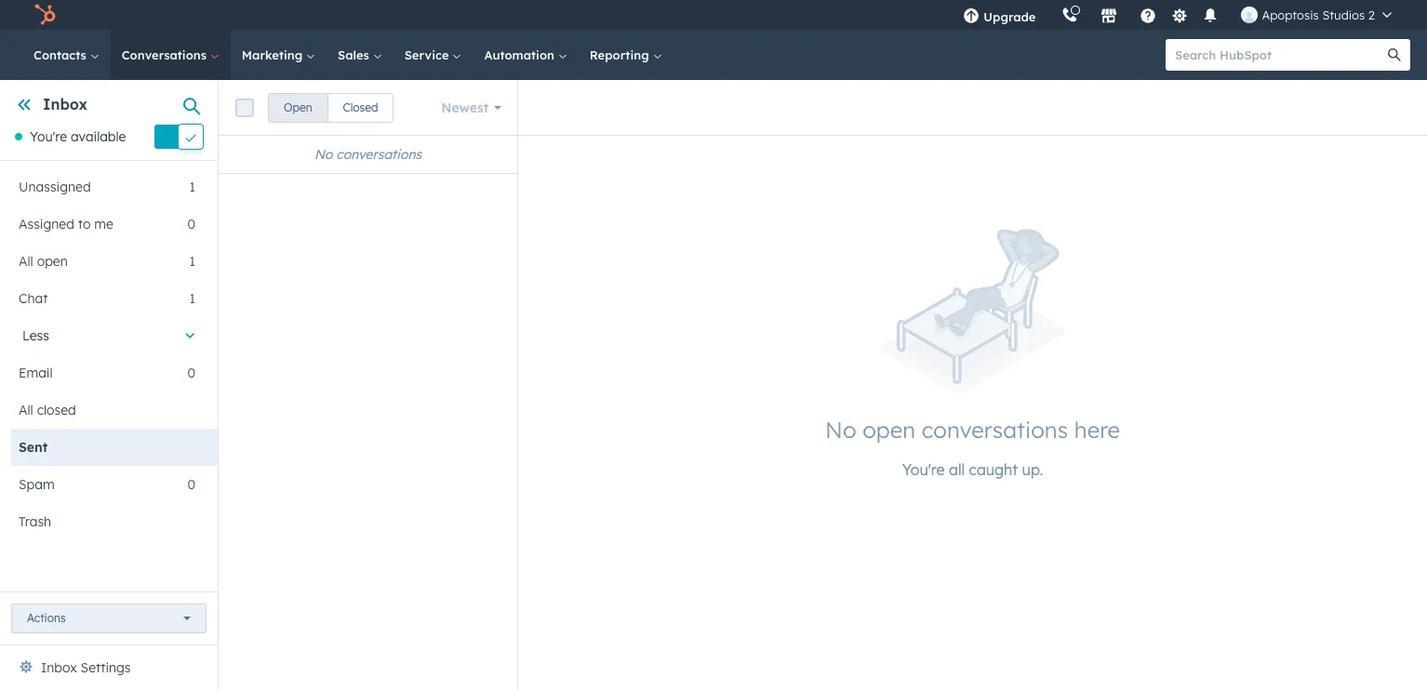 Task type: vqa. For each thing, say whether or not it's contained in the screenshot.


Task type: describe. For each thing, give the bounding box(es) containing it.
marketplaces image
[[1102, 8, 1118, 25]]

marketplaces button
[[1090, 0, 1129, 30]]

open
[[284, 100, 312, 114]]

no open conversations here
[[826, 416, 1121, 444]]

spam
[[19, 477, 55, 494]]

to
[[78, 216, 91, 233]]

contacts
[[34, 47, 90, 62]]

Search HubSpot search field
[[1166, 39, 1394, 71]]

you're for you're all caught up.
[[903, 461, 945, 479]]

reporting link
[[579, 30, 673, 80]]

all
[[949, 461, 965, 479]]

Closed button
[[327, 93, 394, 122]]

conversations
[[122, 47, 210, 62]]

upgrade
[[984, 9, 1036, 24]]

help button
[[1133, 0, 1165, 30]]

calling icon button
[[1055, 3, 1087, 27]]

0 for assigned to me
[[188, 216, 195, 233]]

sales link
[[327, 30, 393, 80]]

newest button
[[429, 89, 514, 126]]

available
[[71, 129, 126, 145]]

apoptosis
[[1263, 7, 1320, 22]]

sent button
[[11, 429, 195, 467]]

you're for you're available
[[30, 129, 67, 145]]

apoptosis studios 2 button
[[1231, 0, 1404, 30]]

tara schultz image
[[1242, 7, 1259, 23]]

automation link
[[473, 30, 579, 80]]

0 for email
[[188, 365, 195, 382]]

assigned
[[19, 216, 74, 233]]

no for no conversations
[[315, 146, 333, 163]]

studios
[[1323, 7, 1366, 22]]

email
[[19, 365, 53, 382]]

2
[[1369, 7, 1376, 22]]

marketing
[[242, 47, 306, 62]]

menu containing apoptosis studios 2
[[951, 0, 1406, 30]]

1 for all open
[[190, 253, 195, 270]]

all closed button
[[11, 392, 195, 429]]

closed
[[37, 402, 76, 419]]

0 for spam
[[188, 477, 195, 494]]

hubspot link
[[22, 4, 70, 26]]

settings link
[[1169, 5, 1192, 25]]

inbox for inbox settings
[[41, 660, 77, 677]]

unassigned
[[19, 179, 91, 196]]

1 vertical spatial conversations
[[922, 416, 1069, 444]]

all for all closed
[[19, 402, 33, 419]]

apoptosis studios 2
[[1263, 7, 1376, 22]]

no for no open conversations here
[[826, 416, 857, 444]]

open for no
[[863, 416, 916, 444]]

you're available image
[[15, 133, 22, 141]]

service
[[405, 47, 453, 62]]

automation
[[484, 47, 558, 62]]

trash
[[19, 514, 51, 531]]

actions button
[[11, 604, 207, 634]]



Task type: locate. For each thing, give the bounding box(es) containing it.
2 vertical spatial 1
[[190, 291, 195, 307]]

sales
[[338, 47, 373, 62]]

all open
[[19, 253, 68, 270]]

1 vertical spatial 0
[[188, 365, 195, 382]]

open down assigned
[[37, 253, 68, 270]]

all inside button
[[19, 402, 33, 419]]

no open conversations here main content
[[219, 80, 1428, 691]]

1 horizontal spatial open
[[863, 416, 916, 444]]

0 vertical spatial 1
[[190, 179, 195, 196]]

you're right you're available image
[[30, 129, 67, 145]]

1 vertical spatial open
[[863, 416, 916, 444]]

inbox left the settings
[[41, 660, 77, 677]]

actions
[[27, 612, 66, 625]]

1 vertical spatial no
[[826, 416, 857, 444]]

1 horizontal spatial you're
[[903, 461, 945, 479]]

you're all caught up.
[[903, 461, 1044, 479]]

Open button
[[268, 93, 328, 122]]

newest
[[441, 99, 489, 116]]

up.
[[1023, 461, 1044, 479]]

you're inside the no open conversations here main content
[[903, 461, 945, 479]]

0 vertical spatial inbox
[[43, 95, 88, 114]]

open for all
[[37, 253, 68, 270]]

conversations link
[[111, 30, 231, 80]]

1 vertical spatial inbox
[[41, 660, 77, 677]]

help image
[[1141, 8, 1157, 25]]

1 vertical spatial you're
[[903, 461, 945, 479]]

settings image
[[1172, 8, 1189, 25]]

trash button
[[11, 504, 195, 541]]

caught
[[969, 461, 1018, 479]]

3 0 from the top
[[188, 477, 195, 494]]

inbox
[[43, 95, 88, 114], [41, 660, 77, 677]]

open up you're all caught up.
[[863, 416, 916, 444]]

1 vertical spatial 1
[[190, 253, 195, 270]]

1 all from the top
[[19, 253, 33, 270]]

chat
[[19, 291, 48, 307]]

here
[[1075, 416, 1121, 444]]

all for all open
[[19, 253, 33, 270]]

group inside the no open conversations here main content
[[268, 93, 394, 122]]

1 horizontal spatial no
[[826, 416, 857, 444]]

calling icon image
[[1062, 7, 1079, 24]]

0 horizontal spatial open
[[37, 253, 68, 270]]

search image
[[1389, 48, 1402, 61]]

menu item
[[1049, 0, 1053, 30]]

marketing link
[[231, 30, 327, 80]]

settings
[[81, 660, 131, 677]]

2 all from the top
[[19, 402, 33, 419]]

notifications image
[[1203, 8, 1220, 25]]

0 vertical spatial conversations
[[336, 146, 422, 163]]

contacts link
[[22, 30, 111, 80]]

no conversations
[[315, 146, 422, 163]]

conversations
[[336, 146, 422, 163], [922, 416, 1069, 444]]

inbox for inbox
[[43, 95, 88, 114]]

1 0 from the top
[[188, 216, 195, 233]]

reporting
[[590, 47, 653, 62]]

0 vertical spatial you're
[[30, 129, 67, 145]]

menu
[[951, 0, 1406, 30]]

you're left the all
[[903, 461, 945, 479]]

0 vertical spatial no
[[315, 146, 333, 163]]

0 horizontal spatial no
[[315, 146, 333, 163]]

2 vertical spatial 0
[[188, 477, 195, 494]]

no
[[315, 146, 333, 163], [826, 416, 857, 444]]

conversations down closed button
[[336, 146, 422, 163]]

0 horizontal spatial you're
[[30, 129, 67, 145]]

all left closed at left
[[19, 402, 33, 419]]

0
[[188, 216, 195, 233], [188, 365, 195, 382], [188, 477, 195, 494]]

inbox settings
[[41, 660, 131, 677]]

open
[[37, 253, 68, 270], [863, 416, 916, 444]]

group
[[268, 93, 394, 122]]

1 for unassigned
[[190, 179, 195, 196]]

0 vertical spatial 0
[[188, 216, 195, 233]]

all
[[19, 253, 33, 270], [19, 402, 33, 419]]

search button
[[1379, 39, 1411, 71]]

notifications button
[[1196, 0, 1227, 30]]

service link
[[393, 30, 473, 80]]

me
[[94, 216, 114, 233]]

1 vertical spatial all
[[19, 402, 33, 419]]

assigned to me
[[19, 216, 114, 233]]

1
[[190, 179, 195, 196], [190, 253, 195, 270], [190, 291, 195, 307]]

2 0 from the top
[[188, 365, 195, 382]]

all closed
[[19, 402, 76, 419]]

0 vertical spatial open
[[37, 253, 68, 270]]

group containing open
[[268, 93, 394, 122]]

open inside main content
[[863, 416, 916, 444]]

closed
[[343, 100, 378, 114]]

you're
[[30, 129, 67, 145], [903, 461, 945, 479]]

0 horizontal spatial conversations
[[336, 146, 422, 163]]

inbox up you're available
[[43, 95, 88, 114]]

1 horizontal spatial conversations
[[922, 416, 1069, 444]]

you're available
[[30, 129, 126, 145]]

2 1 from the top
[[190, 253, 195, 270]]

less
[[22, 328, 49, 345]]

3 1 from the top
[[190, 291, 195, 307]]

sent
[[19, 440, 48, 456]]

inbox settings link
[[41, 657, 131, 679]]

conversations up caught
[[922, 416, 1069, 444]]

0 vertical spatial all
[[19, 253, 33, 270]]

hubspot image
[[34, 4, 56, 26]]

1 1 from the top
[[190, 179, 195, 196]]

upgrade image
[[964, 8, 980, 25]]

all up chat
[[19, 253, 33, 270]]

1 for chat
[[190, 291, 195, 307]]



